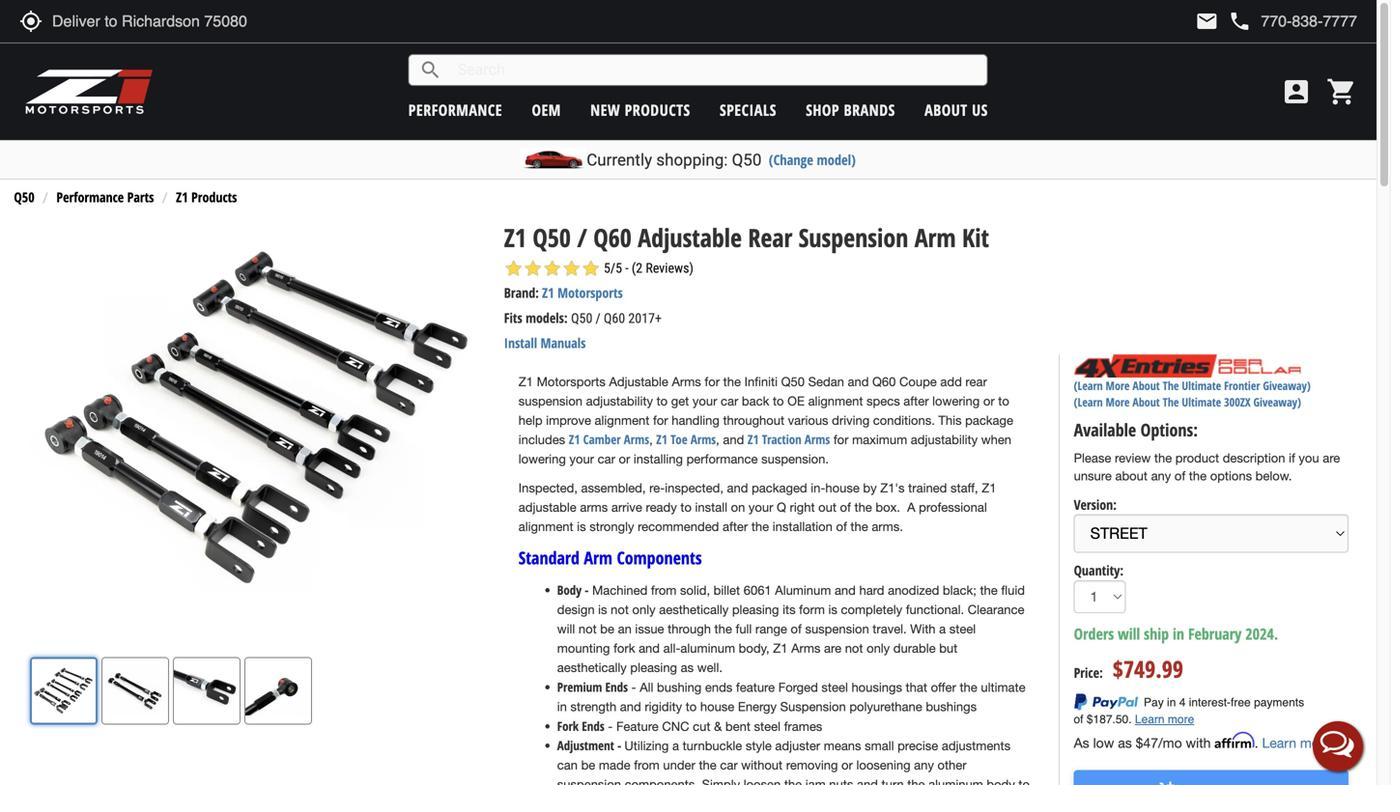 Task type: vqa. For each thing, say whether or not it's contained in the screenshot.
the / to the left
yes



Task type: describe. For each thing, give the bounding box(es) containing it.
after inside motorsports adjustable arms for the infiniti q50 sedan and q60 coupe add rear suspension adjustability to get your car back to oe alignment specs after lowering or to help improve alignment for handling throughout various driving conditions. this package includes
[[904, 394, 929, 409]]

q50 left '(change'
[[732, 150, 762, 170]]

performance inside for maximum adjustability when lowering your car or installing performance suspension.
[[687, 452, 758, 467]]

from inside utilizing a turnbuckle style adjuster means small precise adjustments can be made from under the car without removing or loosening any other suspension components. simply loosen the jam nuts and turn the aluminum body
[[634, 758, 660, 773]]

2 (learn from the top
[[1074, 395, 1103, 411]]

out
[[819, 500, 837, 515]]

to left oe
[[773, 394, 784, 409]]

utilizing
[[625, 739, 669, 754]]

q
[[777, 500, 787, 515]]

body -
[[557, 582, 589, 599]]

- all bushing ends feature forged steel housings that offer the ultimate in strength and rigidity to house energy suspension polyurethane bushings
[[557, 680, 1026, 715]]

2 horizontal spatial alignment
[[809, 394, 864, 409]]

standard arm components
[[519, 547, 702, 570]]

includes
[[519, 433, 566, 448]]

durable
[[894, 641, 936, 656]]

ends for premium
[[606, 679, 628, 696]]

an
[[618, 622, 632, 637]]

shopping_cart link
[[1322, 76, 1358, 107]]

and inside utilizing a turnbuckle style adjuster means small precise adjustments can be made from under the car without removing or loosening any other suspension components. simply loosen the jam nuts and turn the aluminum body
[[857, 778, 878, 786]]

(change
[[769, 150, 814, 169]]

rear
[[748, 220, 793, 255]]

z1 left products
[[176, 188, 188, 206]]

the down turnbuckle
[[699, 758, 717, 773]]

1 the from the top
[[1163, 378, 1180, 394]]

energy
[[738, 700, 777, 715]]

turnbuckle
[[683, 739, 743, 754]]

fits
[[504, 309, 523, 327]]

2 ultimate from the top
[[1182, 395, 1222, 411]]

0 horizontal spatial only
[[633, 603, 656, 618]]

throughout
[[723, 413, 785, 428]]

the down by
[[855, 500, 873, 515]]

z1 toe arms link
[[657, 431, 716, 449]]

.
[[1255, 735, 1259, 751]]

mail
[[1196, 10, 1219, 33]]

are inside machined from solid, billet 6061 aluminum and hard anodized black; the fluid design is not only aesthetically pleasing its form is completely functional. clearance will not be an issue through the full range of suspension travel. with a steel mounting fork and all-aluminum body, z1 arms are not only durable but aesthetically pleasing as well.
[[824, 641, 842, 656]]

1 horizontal spatial will
[[1118, 624, 1141, 645]]

1 horizontal spatial only
[[867, 641, 890, 656]]

steel inside fork ends - feature cnc cut & bent steel frames
[[754, 720, 781, 735]]

with
[[911, 622, 936, 637]]

adjustability inside motorsports adjustable arms for the infiniti q50 sedan and q60 coupe add rear suspension adjustability to get your car back to oe alignment specs after lowering or to help improve alignment for handling throughout various driving conditions. this package includes
[[586, 394, 653, 409]]

1 vertical spatial giveaway)
[[1254, 395, 1302, 411]]

arms up installing
[[624, 431, 650, 449]]

1 star from the left
[[504, 259, 524, 278]]

turn
[[882, 778, 904, 786]]

about
[[1116, 469, 1148, 484]]

body
[[557, 582, 582, 599]]

z1 q50 / q60 adjustable rear suspension arm kit star star star star star 5/5 - (2 reviews) brand: z1 motorsports fits models: q50 / q60 2017+ install manuals
[[504, 220, 990, 352]]

price: $749.99
[[1074, 654, 1184, 685]]

box.  a
[[876, 500, 916, 515]]

q50 down 'z1 motorsports' link
[[571, 311, 593, 327]]

the down product
[[1190, 469, 1207, 484]]

2 horizontal spatial not
[[845, 641, 864, 656]]

z1's
[[881, 481, 905, 496]]

us
[[972, 100, 988, 120]]

product
[[1176, 451, 1220, 466]]

version:
[[1074, 496, 1117, 514]]

z1 traction arms link
[[748, 431, 830, 449]]

the down options:
[[1155, 451, 1173, 466]]

adjustable inside motorsports adjustable arms for the infiniti q50 sedan and q60 coupe add rear suspension adjustability to get your car back to oe alignment specs after lowering or to help improve alignment for handling throughout various driving conditions. this package includes
[[609, 375, 669, 390]]

hard
[[860, 583, 885, 598]]

and inside motorsports adjustable arms for the infiniti q50 sedan and q60 coupe add rear suspension adjustability to get your car back to oe alignment specs after lowering or to help improve alignment for handling throughout various driving conditions. this package includes
[[848, 375, 869, 390]]

steel inside '- all bushing ends feature forged steel housings that offer the ultimate in strength and rigidity to house energy suspension polyurethane bushings'
[[822, 680, 848, 695]]

1 horizontal spatial in
[[1173, 624, 1185, 645]]

aluminum inside utilizing a turnbuckle style adjuster means small precise adjustments can be made from under the car without removing or loosening any other suspension components. simply loosen the jam nuts and turn the aluminum body
[[929, 778, 984, 786]]

6061
[[744, 583, 772, 598]]

and left hard
[[835, 583, 856, 598]]

well.
[[698, 661, 723, 676]]

0 vertical spatial for
[[705, 375, 720, 390]]

0 vertical spatial aesthetically
[[659, 603, 729, 618]]

2 horizontal spatial is
[[829, 603, 838, 618]]

house inside '- all bushing ends feature forged steel housings that offer the ultimate in strength and rigidity to house energy suspension polyurethane bushings'
[[701, 700, 735, 715]]

the inside '- all bushing ends feature forged steel housings that offer the ultimate in strength and rigidity to house energy suspension polyurethane bushings'
[[960, 680, 978, 695]]

of down 'out'
[[837, 520, 847, 535]]

get
[[671, 394, 689, 409]]

are inside the (learn more about the ultimate frontier giveaway) (learn more about the ultimate 300zx giveaway) available options: please review the product description if you are unsure about any of the options below.
[[1323, 451, 1341, 466]]

assembled,
[[581, 481, 646, 496]]

the left arms.
[[851, 520, 869, 535]]

0 vertical spatial pleasing
[[732, 603, 779, 618]]

- inside '- all bushing ends feature forged steel housings that offer the ultimate in strength and rigidity to house energy suspension polyurethane bushings'
[[632, 680, 637, 695]]

range
[[756, 622, 788, 637]]

0 vertical spatial about
[[925, 100, 968, 120]]

1 vertical spatial not
[[579, 622, 597, 637]]

z1 up brand:
[[504, 220, 527, 255]]

5/5 -
[[604, 261, 629, 277]]

1 (learn from the top
[[1074, 378, 1103, 394]]

q50 up brand:
[[533, 220, 571, 255]]

steel inside machined from solid, billet 6061 aluminum and hard anodized black; the fluid design is not only aesthetically pleasing its form is completely functional. clearance will not be an issue through the full range of suspension travel. with a steel mounting fork and all-aluminum body, z1 arms are not only durable but aesthetically pleasing as well.
[[950, 622, 976, 637]]

z1 inside inspected, assembled, re-inspected, and packaged in-house by z1's trained staff, z1 adjustable arms arrive ready to install on your q right out of the box.  a professional alignment is strongly recommended after the installation of the arms.
[[982, 481, 997, 496]]

aluminum
[[775, 583, 832, 598]]

strongly
[[590, 520, 634, 535]]

arm inside z1 q50 / q60 adjustable rear suspension arm kit star star star star star 5/5 - (2 reviews) brand: z1 motorsports fits models: q50 / q60 2017+ install manuals
[[915, 220, 956, 255]]

and down issue
[[639, 641, 660, 656]]

mounting
[[557, 641, 610, 656]]

0 horizontal spatial performance
[[409, 100, 503, 120]]

of right 'out'
[[840, 500, 851, 515]]

q50 left performance
[[14, 188, 35, 206]]

a inside utilizing a turnbuckle style adjuster means small precise adjustments can be made from under the car without removing or loosening any other suspension components. simply loosen the jam nuts and turn the aluminum body
[[673, 739, 679, 754]]

traction
[[762, 431, 802, 449]]

for maximum adjustability when lowering your car or installing performance suspension.
[[519, 433, 1012, 467]]

suspension inside '- all bushing ends feature forged steel housings that offer the ultimate in strength and rigidity to house energy suspension polyurethane bushings'
[[781, 700, 846, 715]]

z1 up models:
[[542, 284, 554, 302]]

0 vertical spatial giveaway)
[[1264, 378, 1311, 394]]

aluminum inside machined from solid, billet 6061 aluminum and hard anodized black; the fluid design is not only aesthetically pleasing its form is completely functional. clearance will not be an issue through the full range of suspension travel. with a steel mounting fork and all-aluminum body, z1 arms are not only durable but aesthetically pleasing as well.
[[681, 641, 736, 656]]

1 horizontal spatial not
[[611, 603, 629, 618]]

as inside machined from solid, billet 6061 aluminum and hard anodized black; the fluid design is not only aesthetically pleasing its form is completely functional. clearance will not be an issue through the full range of suspension travel. with a steel mounting fork and all-aluminum body, z1 arms are not only durable but aesthetically pleasing as well.
[[681, 661, 694, 676]]

when
[[982, 433, 1012, 448]]

shop brands link
[[806, 100, 896, 120]]

motorsports inside z1 q50 / q60 adjustable rear suspension arm kit star star star star star 5/5 - (2 reviews) brand: z1 motorsports fits models: q50 / q60 2017+ install manuals
[[558, 284, 623, 302]]

options:
[[1141, 418, 1199, 442]]

1 vertical spatial about
[[1133, 378, 1160, 394]]

lowering inside motorsports adjustable arms for the infiniti q50 sedan and q60 coupe add rear suspension adjustability to get your car back to oe alignment specs after lowering or to help improve alignment for handling throughout various driving conditions. this package includes
[[933, 394, 980, 409]]

black;
[[943, 583, 977, 598]]

1 horizontal spatial is
[[598, 603, 608, 618]]

form
[[800, 603, 825, 618]]

products
[[625, 100, 691, 120]]

about us
[[925, 100, 988, 120]]

solid,
[[680, 583, 710, 598]]

to inside '- all bushing ends feature forged steel housings that offer the ultimate in strength and rigidity to house energy suspension polyurethane bushings'
[[686, 700, 697, 715]]

your inside motorsports adjustable arms for the infiniti q50 sedan and q60 coupe add rear suspension adjustability to get your car back to oe alignment specs after lowering or to help improve alignment for handling throughout various driving conditions. this package includes
[[693, 394, 718, 409]]

learn
[[1263, 735, 1297, 751]]

full
[[736, 622, 752, 637]]

fluid
[[1002, 583, 1025, 598]]

z1 inside machined from solid, billet 6061 aluminum and hard anodized black; the fluid design is not only aesthetically pleasing its form is completely functional. clearance will not be an issue through the full range of suspension travel. with a steel mounting fork and all-aluminum body, z1 arms are not only durable but aesthetically pleasing as well.
[[774, 641, 788, 656]]

install
[[695, 500, 728, 515]]

phone link
[[1229, 10, 1358, 33]]

1 ultimate from the top
[[1182, 378, 1222, 394]]

performance parts
[[56, 188, 154, 206]]

products
[[191, 188, 237, 206]]

0 vertical spatial q60
[[594, 220, 632, 255]]

adjustment
[[557, 737, 615, 755]]

nuts
[[830, 778, 854, 786]]

recommended
[[638, 520, 719, 535]]

installing
[[634, 452, 683, 467]]

(learn more about the ultimate frontier giveaway) (learn more about the ultimate 300zx giveaway) available options: please review the product description if you are unsure about any of the options below.
[[1074, 378, 1341, 484]]

shopping:
[[657, 150, 728, 170]]

inspected,
[[519, 481, 578, 496]]

- right body
[[585, 582, 589, 599]]

price:
[[1074, 664, 1104, 682]]

description
[[1223, 451, 1286, 466]]

z1 left toe in the left of the page
[[657, 431, 668, 449]]

infiniti
[[745, 375, 778, 390]]

loosen
[[744, 778, 781, 786]]

1 horizontal spatial /
[[596, 311, 601, 327]]

style
[[746, 739, 772, 754]]

premium ends
[[557, 679, 628, 696]]

can
[[557, 758, 578, 773]]

new products
[[591, 100, 691, 120]]

z1 down improve
[[569, 431, 580, 449]]

improve
[[546, 413, 591, 428]]

the inside motorsports adjustable arms for the infiniti q50 sedan and q60 coupe add rear suspension adjustability to get your car back to oe alignment specs after lowering or to help improve alignment for handling throughout various driving conditions. this package includes
[[724, 375, 741, 390]]

2017+
[[629, 311, 662, 327]]

conditions.
[[874, 413, 935, 428]]

under
[[663, 758, 696, 773]]

z1 down throughout
[[748, 431, 759, 449]]

affirm
[[1215, 733, 1255, 749]]

staff,
[[951, 481, 979, 496]]

a inside machined from solid, billet 6061 aluminum and hard anodized black; the fluid design is not only aesthetically pleasing its form is completely functional. clearance will not be an issue through the full range of suspension travel. with a steel mounting fork and all-aluminum body, z1 arms are not only durable but aesthetically pleasing as well.
[[940, 622, 946, 637]]

housings
[[852, 680, 903, 695]]

car inside utilizing a turnbuckle style adjuster means small precise adjustments can be made from under the car without removing or loosening any other suspension components. simply loosen the jam nuts and turn the aluminum body
[[720, 758, 738, 773]]

models:
[[526, 309, 568, 327]]

0 vertical spatial /
[[577, 220, 588, 255]]

functional.
[[906, 603, 965, 618]]

billet
[[714, 583, 740, 598]]



Task type: locate. For each thing, give the bounding box(es) containing it.
orders
[[1074, 624, 1115, 645]]

the left infiniti at the top right
[[724, 375, 741, 390]]

0 horizontal spatial house
[[701, 700, 735, 715]]

0 vertical spatial be
[[601, 622, 615, 637]]

0 vertical spatial only
[[633, 603, 656, 618]]

0 vertical spatial steel
[[950, 622, 976, 637]]

ready
[[646, 500, 677, 515]]

any right about at the right of the page
[[1152, 469, 1172, 484]]

- left all
[[632, 680, 637, 695]]

1 horizontal spatial as
[[1118, 735, 1133, 751]]

the left full
[[715, 622, 733, 637]]

or up package
[[984, 394, 995, 409]]

1 vertical spatial pleasing
[[631, 661, 678, 676]]

0 vertical spatial more
[[1106, 378, 1130, 394]]

0 vertical spatial not
[[611, 603, 629, 618]]

search
[[419, 58, 442, 82]]

2 vertical spatial q60
[[873, 375, 896, 390]]

a down "cnc"
[[673, 739, 679, 754]]

1 vertical spatial ultimate
[[1182, 395, 1222, 411]]

2 horizontal spatial for
[[834, 433, 849, 448]]

for inside for maximum adjustability when lowering your car or installing performance suspension.
[[834, 433, 849, 448]]

aesthetically up premium ends
[[557, 661, 627, 676]]

after down on
[[723, 520, 748, 535]]

car up simply
[[720, 758, 738, 773]]

feature
[[736, 680, 775, 695]]

will inside machined from solid, billet 6061 aluminum and hard anodized black; the fluid design is not only aesthetically pleasing its form is completely functional. clearance will not be an issue through the full range of suspension travel. with a steel mounting fork and all-aluminum body, z1 arms are not only durable but aesthetically pleasing as well.
[[557, 622, 575, 637]]

your left q
[[749, 500, 774, 515]]

ends for fork
[[582, 718, 605, 735]]

aesthetically down solid,
[[659, 603, 729, 618]]

z1 right "staff,"
[[982, 481, 997, 496]]

motorsports up improve
[[537, 375, 606, 390]]

machined
[[592, 583, 648, 598]]

for down 'driving'
[[834, 433, 849, 448]]

arms inside machined from solid, billet 6061 aluminum and hard anodized black; the fluid design is not only aesthetically pleasing its form is completely functional. clearance will not be an issue through the full range of suspension travel. with a steel mounting fork and all-aluminum body, z1 arms are not only durable but aesthetically pleasing as well.
[[792, 641, 821, 656]]

after inside inspected, assembled, re-inspected, and packaged in-house by z1's trained staff, z1 adjustable arms arrive ready to install on your q right out of the box.  a professional alignment is strongly recommended after the installation of the arms.
[[723, 520, 748, 535]]

ends
[[705, 680, 733, 695]]

your
[[693, 394, 718, 409], [570, 452, 594, 467], [749, 500, 774, 515]]

arms
[[580, 500, 608, 515]]

about us link
[[925, 100, 988, 120]]

and
[[848, 375, 869, 390], [723, 433, 745, 448], [727, 481, 749, 496], [835, 583, 856, 598], [639, 641, 660, 656], [620, 700, 642, 715], [857, 778, 878, 786]]

2 vertical spatial car
[[720, 758, 738, 773]]

and inside inspected, assembled, re-inspected, and packaged in-house by z1's trained staff, z1 adjustable arms arrive ready to install on your q right out of the box.  a professional alignment is strongly recommended after the installation of the arms.
[[727, 481, 749, 496]]

2 vertical spatial or
[[842, 758, 853, 773]]

performance link
[[409, 100, 503, 120]]

adjustable inside z1 q50 / q60 adjustable rear suspension arm kit star star star star star 5/5 - (2 reviews) brand: z1 motorsports fits models: q50 / q60 2017+ install manuals
[[638, 220, 742, 255]]

means
[[824, 739, 862, 754]]

install manuals link
[[504, 334, 586, 352]]

alignment down sedan
[[809, 394, 864, 409]]

2 vertical spatial steel
[[754, 720, 781, 735]]

motorsports inside motorsports adjustable arms for the infiniti q50 sedan and q60 coupe add rear suspension adjustability to get your car back to oe alignment specs after lowering or to help improve alignment for handling throughout various driving conditions. this package includes
[[537, 375, 606, 390]]

1 horizontal spatial alignment
[[595, 413, 650, 428]]

alignment inside inspected, assembled, re-inspected, and packaged in-house by z1's trained staff, z1 adjustable arms arrive ready to install on your q right out of the box.  a professional alignment is strongly recommended after the installation of the arms.
[[519, 520, 574, 535]]

to left get
[[657, 394, 668, 409]]

its
[[783, 603, 796, 618]]

0 vertical spatial alignment
[[809, 394, 864, 409]]

1 horizontal spatial house
[[826, 481, 860, 496]]

in right ship
[[1173, 624, 1185, 645]]

1 vertical spatial arm
[[584, 547, 613, 570]]

be left an
[[601, 622, 615, 637]]

0 vertical spatial in
[[1173, 624, 1185, 645]]

jam
[[806, 778, 826, 786]]

Search search field
[[442, 55, 988, 85]]

any
[[1152, 469, 1172, 484], [915, 758, 935, 773]]

- down strength
[[608, 720, 613, 735]]

and inside the 'z1 camber arms , z1 toe arms , and z1 traction arms'
[[723, 433, 745, 448]]

suspension up improve
[[519, 394, 583, 409]]

1 horizontal spatial ends
[[606, 679, 628, 696]]

1 vertical spatial q60
[[604, 311, 626, 327]]

300zx
[[1225, 395, 1251, 411]]

inspected, assembled, re-inspected, and packaged in-house by z1's trained staff, z1 adjustable arms arrive ready to install on your q right out of the box.  a professional alignment is strongly recommended after the installation of the arms.
[[519, 481, 997, 535]]

about left us
[[925, 100, 968, 120]]

rear
[[966, 375, 988, 390]]

this
[[939, 413, 962, 428]]

from left solid,
[[651, 583, 677, 598]]

car down z1 camber arms link
[[598, 452, 616, 467]]

0 horizontal spatial are
[[824, 641, 842, 656]]

that
[[906, 680, 928, 695]]

/ down 'z1 motorsports' link
[[596, 311, 601, 327]]

your down camber on the left
[[570, 452, 594, 467]]

are right you
[[1323, 451, 1341, 466]]

/mo
[[1159, 735, 1183, 751]]

of inside the (learn more about the ultimate frontier giveaway) (learn more about the ultimate 300zx giveaway) available options: please review the product description if you are unsure about any of the options below.
[[1175, 469, 1186, 484]]

performance down the search
[[409, 100, 503, 120]]

1 , from the left
[[650, 433, 653, 448]]

q60 up 5/5 -
[[594, 220, 632, 255]]

1 vertical spatial (learn
[[1074, 395, 1103, 411]]

0 horizontal spatial pleasing
[[631, 661, 678, 676]]

, up installing
[[650, 433, 653, 448]]

pleasing
[[732, 603, 779, 618], [631, 661, 678, 676]]

for up handling
[[705, 375, 720, 390]]

arms.
[[872, 520, 904, 535]]

suspension down 'form'
[[806, 622, 870, 637]]

motorsports down 5/5 -
[[558, 284, 623, 302]]

adjustability inside for maximum adjustability when lowering your car or installing performance suspension.
[[911, 433, 978, 448]]

arm down strongly
[[584, 547, 613, 570]]

- up made
[[618, 737, 622, 755]]

1 vertical spatial after
[[723, 520, 748, 535]]

and down loosening
[[857, 778, 878, 786]]

about up options:
[[1133, 395, 1160, 411]]

arms down handling
[[691, 431, 716, 449]]

0 vertical spatial house
[[826, 481, 860, 496]]

back
[[742, 394, 770, 409]]

1 horizontal spatial pleasing
[[732, 603, 779, 618]]

bushing
[[657, 680, 702, 695]]

and up on
[[727, 481, 749, 496]]

0 horizontal spatial aluminum
[[681, 641, 736, 656]]

and inside '- all bushing ends feature forged steel housings that offer the ultimate in strength and rigidity to house energy suspension polyurethane bushings'
[[620, 700, 642, 715]]

1 horizontal spatial aesthetically
[[659, 603, 729, 618]]

as right low in the bottom of the page
[[1118, 735, 1133, 751]]

in inside '- all bushing ends feature forged steel housings that offer the ultimate in strength and rigidity to house energy suspension polyurethane bushings'
[[557, 700, 567, 715]]

and up specs
[[848, 375, 869, 390]]

options
[[1211, 469, 1253, 484]]

from inside machined from solid, billet 6061 aluminum and hard anodized black; the fluid design is not only aesthetically pleasing its form is completely functional. clearance will not be an issue through the full range of suspension travel. with a steel mounting fork and all-aluminum body, z1 arms are not only durable but aesthetically pleasing as well.
[[651, 583, 677, 598]]

steel right forged at the bottom right
[[822, 680, 848, 695]]

your inside for maximum adjustability when lowering your car or installing performance suspension.
[[570, 452, 594, 467]]

all
[[640, 680, 654, 695]]

any down precise
[[915, 758, 935, 773]]

or inside motorsports adjustable arms for the infiniti q50 sedan and q60 coupe add rear suspension adjustability to get your car back to oe alignment specs after lowering or to help improve alignment for handling throughout various driving conditions. this package includes
[[984, 394, 995, 409]]

0 horizontal spatial aesthetically
[[557, 661, 627, 676]]

fork
[[614, 641, 635, 656]]

1 horizontal spatial ,
[[716, 433, 720, 448]]

z1 up help
[[519, 375, 533, 390]]

suspension down can
[[557, 778, 621, 786]]

orders will ship in february 2024.
[[1074, 624, 1283, 645]]

2 the from the top
[[1163, 395, 1180, 411]]

- inside fork ends - feature cnc cut & bent steel frames
[[608, 720, 613, 735]]

0 vertical spatial or
[[984, 394, 995, 409]]

suspension inside machined from solid, billet 6061 aluminum and hard anodized black; the fluid design is not only aesthetically pleasing its form is completely functional. clearance will not be an issue through the full range of suspension travel. with a steel mounting fork and all-aluminum body, z1 arms are not only durable but aesthetically pleasing as well.
[[806, 622, 870, 637]]

will down design
[[557, 622, 575, 637]]

4 star from the left
[[562, 259, 582, 278]]

completely
[[841, 603, 903, 618]]

z1 products link
[[176, 188, 237, 206]]

adjustability up z1 camber arms link
[[586, 394, 653, 409]]

q60 inside motorsports adjustable arms for the infiniti q50 sedan and q60 coupe add rear suspension adjustability to get your car back to oe alignment specs after lowering or to help improve alignment for handling throughout various driving conditions. this package includes
[[873, 375, 896, 390]]

1 horizontal spatial are
[[1323, 451, 1341, 466]]

0 vertical spatial your
[[693, 394, 718, 409]]

of inside machined from solid, billet 6061 aluminum and hard anodized black; the fluid design is not only aesthetically pleasing its form is completely functional. clearance will not be an issue through the full range of suspension travel. with a steel mounting fork and all-aluminum body, z1 arms are not only durable but aesthetically pleasing as well.
[[791, 622, 802, 637]]

or inside utilizing a turnbuckle style adjuster means small precise adjustments can be made from under the car without removing or loosening any other suspension components. simply loosen the jam nuts and turn the aluminum body
[[842, 758, 853, 773]]

1 horizontal spatial adjustability
[[911, 433, 978, 448]]

1 vertical spatial steel
[[822, 680, 848, 695]]

2 horizontal spatial or
[[984, 394, 995, 409]]

my_location
[[19, 10, 43, 33]]

help
[[519, 413, 543, 428]]

car left back on the right
[[721, 394, 739, 409]]

1 horizontal spatial performance
[[687, 452, 758, 467]]

to up recommended
[[681, 500, 692, 515]]

q50 inside motorsports adjustable arms for the infiniti q50 sedan and q60 coupe add rear suspension adjustability to get your car back to oe alignment specs after lowering or to help improve alignment for handling throughout various driving conditions. this package includes
[[782, 375, 805, 390]]

1 vertical spatial adjustable
[[609, 375, 669, 390]]

pleasing down 6061
[[732, 603, 779, 618]]

low
[[1094, 735, 1115, 751]]

phone
[[1229, 10, 1252, 33]]

1 vertical spatial aluminum
[[929, 778, 984, 786]]

1 vertical spatial for
[[653, 413, 668, 428]]

if
[[1289, 451, 1296, 466]]

ultimate
[[1182, 378, 1222, 394], [1182, 395, 1222, 411]]

is inside inspected, assembled, re-inspected, and packaged in-house by z1's trained staff, z1 adjustable arms arrive ready to install on your q right out of the box.  a professional alignment is strongly recommended after the installation of the arms.
[[577, 520, 586, 535]]

as
[[681, 661, 694, 676], [1118, 735, 1133, 751]]

the down (learn more about the ultimate frontier giveaway) link
[[1163, 395, 1180, 411]]

of
[[1175, 469, 1186, 484], [840, 500, 851, 515], [837, 520, 847, 535], [791, 622, 802, 637]]

2 vertical spatial not
[[845, 641, 864, 656]]

new products link
[[591, 100, 691, 120]]

z1 camber arms link
[[569, 431, 650, 449]]

arms inside motorsports adjustable arms for the infiniti q50 sedan and q60 coupe add rear suspension adjustability to get your car back to oe alignment specs after lowering or to help improve alignment for handling throughout various driving conditions. this package includes
[[672, 375, 702, 390]]

1 vertical spatial are
[[824, 641, 842, 656]]

ultimate
[[981, 680, 1026, 695]]

specials link
[[720, 100, 777, 120]]

performance
[[409, 100, 503, 120], [687, 452, 758, 467]]

ultimate down (learn more about the ultimate frontier giveaway) link
[[1182, 395, 1222, 411]]

0 horizontal spatial after
[[723, 520, 748, 535]]

1 vertical spatial only
[[867, 641, 890, 656]]

1 vertical spatial more
[[1106, 395, 1130, 411]]

2 star from the left
[[524, 259, 543, 278]]

specials
[[720, 100, 777, 120]]

q50 link
[[14, 188, 35, 206]]

, down handling
[[716, 433, 720, 448]]

1 vertical spatial any
[[915, 758, 935, 773]]

0 vertical spatial the
[[1163, 378, 1180, 394]]

0 horizontal spatial ,
[[650, 433, 653, 448]]

ends left all
[[606, 679, 628, 696]]

be inside utilizing a turnbuckle style adjuster means small precise adjustments can be made from under the car without removing or loosening any other suspension components. simply loosen the jam nuts and turn the aluminum body
[[581, 758, 596, 773]]

2 vertical spatial about
[[1133, 395, 1160, 411]]

0 vertical spatial from
[[651, 583, 677, 598]]

machined from solid, billet 6061 aluminum and hard anodized black; the fluid design is not only aesthetically pleasing its form is completely functional. clearance will not be an issue through the full range of suspension travel. with a steel mounting fork and all-aluminum body, z1 arms are not only durable but aesthetically pleasing as well.
[[557, 583, 1025, 676]]

adjustable down shopping:
[[638, 220, 742, 255]]

0 horizontal spatial your
[[570, 452, 594, 467]]

utilizing a turnbuckle style adjuster means small precise adjustments can be made from under the car without removing or loosening any other suspension components. simply loosen the jam nuts and turn the aluminum body 
[[557, 739, 1030, 786]]

oem link
[[532, 100, 561, 120]]

the
[[1163, 378, 1180, 394], [1163, 395, 1180, 411]]

1 horizontal spatial be
[[601, 622, 615, 637]]

and down throughout
[[723, 433, 745, 448]]

z1 motorsports logo image
[[24, 68, 154, 116]]

car inside motorsports adjustable arms for the infiniti q50 sedan and q60 coupe add rear suspension adjustability to get your car back to oe alignment specs after lowering or to help improve alignment for handling throughout various driving conditions. this package includes
[[721, 394, 739, 409]]

suspension inside utilizing a turnbuckle style adjuster means small precise adjustments can be made from under the car without removing or loosening any other suspension components. simply loosen the jam nuts and turn the aluminum body
[[557, 778, 621, 786]]

0 vertical spatial are
[[1323, 451, 1341, 466]]

0 vertical spatial a
[[940, 622, 946, 637]]

0 vertical spatial aluminum
[[681, 641, 736, 656]]

0 horizontal spatial /
[[577, 220, 588, 255]]

to inside inspected, assembled, re-inspected, and packaged in-house by z1's trained staff, z1 adjustable arms arrive ready to install on your q right out of the box.  a professional alignment is strongly recommended after the installation of the arms.
[[681, 500, 692, 515]]

or inside for maximum adjustability when lowering your car or installing performance suspension.
[[619, 452, 630, 467]]

not down machined
[[611, 603, 629, 618]]

0 vertical spatial as
[[681, 661, 694, 676]]

1 vertical spatial ends
[[582, 718, 605, 735]]

account_box
[[1282, 76, 1313, 107]]

1 horizontal spatial your
[[693, 394, 718, 409]]

after down coupe
[[904, 394, 929, 409]]

1 horizontal spatial for
[[705, 375, 720, 390]]

0 vertical spatial any
[[1152, 469, 1172, 484]]

suspension up 'frames'
[[781, 700, 846, 715]]

aluminum down the other
[[929, 778, 984, 786]]

0 vertical spatial performance
[[409, 100, 503, 120]]

0 horizontal spatial arm
[[584, 547, 613, 570]]

be down adjustment
[[581, 758, 596, 773]]

2 vertical spatial alignment
[[519, 520, 574, 535]]

0 horizontal spatial any
[[915, 758, 935, 773]]

3 star from the left
[[543, 259, 562, 278]]

the left installation
[[752, 520, 770, 535]]

suspension down model) on the right top of the page
[[799, 220, 909, 255]]

kit
[[963, 220, 990, 255]]

for
[[705, 375, 720, 390], [653, 413, 668, 428], [834, 433, 849, 448]]

cnc
[[662, 720, 690, 735]]

suspension inside motorsports adjustable arms for the infiniti q50 sedan and q60 coupe add rear suspension adjustability to get your car back to oe alignment specs after lowering or to help improve alignment for handling throughout various driving conditions. this package includes
[[519, 394, 583, 409]]

of down product
[[1175, 469, 1186, 484]]

installation
[[773, 520, 833, 535]]

1 horizontal spatial any
[[1152, 469, 1172, 484]]

house inside inspected, assembled, re-inspected, and packaged in-house by z1's trained staff, z1 adjustable arms arrive ready to install on your q right out of the box.  a professional alignment is strongly recommended after the installation of the arms.
[[826, 481, 860, 496]]

2 more from the top
[[1106, 395, 1130, 411]]

2 , from the left
[[716, 433, 720, 448]]

be inside machined from solid, billet 6061 aluminum and hard anodized black; the fluid design is not only aesthetically pleasing its form is completely functional. clearance will not be an issue through the full range of suspension travel. with a steel mounting fork and all-aluminum body, z1 arms are not only durable but aesthetically pleasing as well.
[[601, 622, 615, 637]]

aesthetically
[[659, 603, 729, 618], [557, 661, 627, 676]]

the up clearance in the bottom right of the page
[[980, 583, 998, 598]]

your inside inspected, assembled, re-inspected, and packaged in-house by z1's trained staff, z1 adjustable arms arrive ready to install on your q right out of the box.  a professional alignment is strongly recommended after the installation of the arms.
[[749, 500, 774, 515]]

0 horizontal spatial adjustability
[[586, 394, 653, 409]]

about up (learn more about the ultimate 300zx giveaway) link
[[1133, 378, 1160, 394]]

driving
[[832, 413, 870, 428]]

1 horizontal spatial aluminum
[[929, 778, 984, 786]]

1 vertical spatial your
[[570, 452, 594, 467]]

1 horizontal spatial or
[[842, 758, 853, 773]]

brands
[[844, 100, 896, 120]]

handling
[[672, 413, 720, 428]]

fork ends - feature cnc cut & bent steel frames
[[557, 718, 826, 735]]

z1 products
[[176, 188, 237, 206]]

is down arms
[[577, 520, 586, 535]]

1 vertical spatial aesthetically
[[557, 661, 627, 676]]

ship
[[1145, 624, 1170, 645]]

more
[[1301, 735, 1332, 751]]

shop
[[806, 100, 840, 120]]

issue
[[635, 622, 665, 637]]

1 vertical spatial alignment
[[595, 413, 650, 428]]

are down 'form'
[[824, 641, 842, 656]]

suspension inside z1 q50 / q60 adjustable rear suspension arm kit star star star star star 5/5 - (2 reviews) brand: z1 motorsports fits models: q50 / q60 2017+ install manuals
[[799, 220, 909, 255]]

1 vertical spatial suspension
[[806, 622, 870, 637]]

pleasing up all
[[631, 661, 678, 676]]

5 star from the left
[[582, 259, 601, 278]]

0 horizontal spatial alignment
[[519, 520, 574, 535]]

aluminum up well. in the right bottom of the page
[[681, 641, 736, 656]]

0 horizontal spatial ends
[[582, 718, 605, 735]]

arms down various
[[805, 431, 830, 449]]

adjustable
[[519, 500, 577, 515]]

z1 down the range
[[774, 641, 788, 656]]

available
[[1074, 418, 1137, 442]]

0 horizontal spatial in
[[557, 700, 567, 715]]

to up package
[[999, 394, 1010, 409]]

the right turn
[[908, 778, 926, 786]]

any inside utilizing a turnbuckle style adjuster means small precise adjustments can be made from under the car without removing or loosening any other suspension components. simply loosen the jam nuts and turn the aluminum body
[[915, 758, 935, 773]]

professional
[[919, 500, 988, 515]]

1 vertical spatial in
[[557, 700, 567, 715]]

0 horizontal spatial a
[[673, 739, 679, 754]]

0 vertical spatial ultimate
[[1182, 378, 1222, 394]]

aluminum
[[681, 641, 736, 656], [929, 778, 984, 786]]

1 more from the top
[[1106, 378, 1130, 394]]

adjustable down 2017+
[[609, 375, 669, 390]]

any inside the (learn more about the ultimate frontier giveaway) (learn more about the ultimate 300zx giveaway) available options: please review the product description if you are unsure about any of the options below.
[[1152, 469, 1172, 484]]

z1 camber arms , z1 toe arms , and z1 traction arms
[[569, 431, 830, 449]]

house up 'out'
[[826, 481, 860, 496]]

$47
[[1136, 735, 1159, 751]]

1 vertical spatial from
[[634, 758, 660, 773]]

learn more link
[[1263, 735, 1332, 751]]

from down 'utilizing'
[[634, 758, 660, 773]]

alignment
[[809, 394, 864, 409], [595, 413, 650, 428], [519, 520, 574, 535]]

0 horizontal spatial not
[[579, 622, 597, 637]]

the left jam
[[785, 778, 802, 786]]

lowering inside for maximum adjustability when lowering your car or installing performance suspension.
[[519, 452, 566, 467]]

0 horizontal spatial lowering
[[519, 452, 566, 467]]

new
[[591, 100, 621, 120]]

giveaway) right frontier
[[1264, 378, 1311, 394]]

the up (learn more about the ultimate 300zx giveaway) link
[[1163, 378, 1180, 394]]

standard
[[519, 547, 580, 570]]

2024.
[[1246, 624, 1279, 645]]

q60 up specs
[[873, 375, 896, 390]]

1 vertical spatial car
[[598, 452, 616, 467]]

0 vertical spatial motorsports
[[558, 284, 623, 302]]

q60 left 2017+
[[604, 311, 626, 327]]

0 vertical spatial after
[[904, 394, 929, 409]]

only down travel.
[[867, 641, 890, 656]]

as inside as low as $47 /mo with affirm . learn more
[[1118, 735, 1133, 751]]

arrive
[[612, 500, 643, 515]]

simply
[[702, 778, 740, 786]]

steel up style
[[754, 720, 781, 735]]

small
[[865, 739, 895, 754]]

0 vertical spatial (learn
[[1074, 378, 1103, 394]]

star
[[504, 259, 524, 278], [524, 259, 543, 278], [543, 259, 562, 278], [562, 259, 582, 278], [582, 259, 601, 278]]

car inside for maximum adjustability when lowering your car or installing performance suspension.
[[598, 452, 616, 467]]

lowering down "includes"
[[519, 452, 566, 467]]

1 horizontal spatial a
[[940, 622, 946, 637]]

arms down 'form'
[[792, 641, 821, 656]]

0 vertical spatial car
[[721, 394, 739, 409]]



